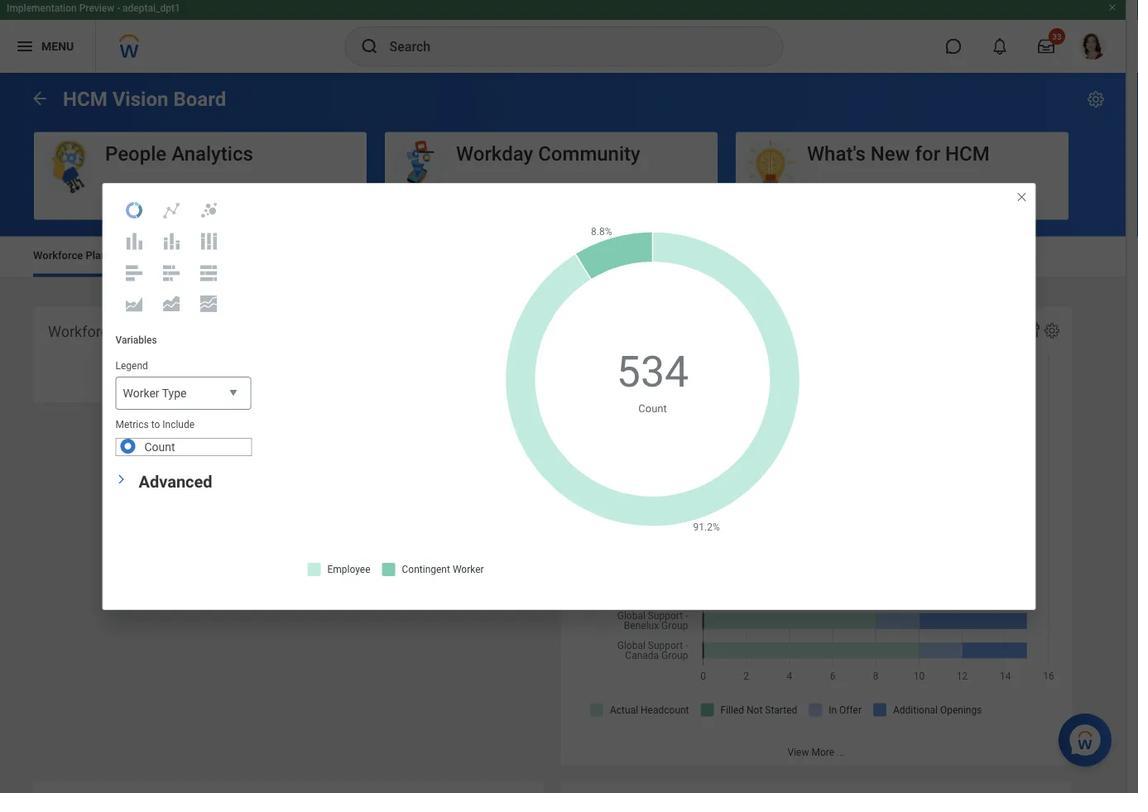 Task type: describe. For each thing, give the bounding box(es) containing it.
chevron down image
[[116, 470, 127, 489]]

worker type button
[[116, 377, 251, 411]]

to inside metrics to include group
[[151, 419, 160, 431]]

more
[[812, 747, 835, 758]]

workforce visibility
[[48, 323, 176, 340]]

workday community
[[456, 142, 641, 165]]

profile logan mcneil element
[[1070, 28, 1116, 65]]

hcm inside what's new for hcm button
[[946, 142, 990, 165]]

1 on from the left
[[361, 193, 372, 205]]

main content containing hcm vision board
[[0, 73, 1126, 793]]

clustered column image
[[124, 232, 144, 251]]

new
[[871, 142, 910, 165]]

executive
[[566, 249, 612, 262]]

workday dynamically suggests business questions based on your tenant
[[105, 193, 424, 205]]

workday for workday dynamically suggests business questions based on your tenant
[[105, 193, 143, 205]]

stacked area image
[[161, 294, 181, 314]]

inbox large image
[[1038, 38, 1055, 55]]

worker type
[[123, 387, 187, 400]]

people analytics button
[[34, 132, 367, 195]]

vision
[[112, 87, 168, 111]]

534 dialog
[[102, 183, 1036, 610]]

534 count
[[617, 347, 689, 415]]

legend
[[116, 360, 148, 372]]

up
[[875, 193, 886, 205]]

to for up
[[889, 193, 897, 205]]

metrics to include group
[[116, 418, 252, 456]]

100% bar image
[[199, 263, 219, 283]]

organizational
[[161, 249, 230, 262]]

workday for workday community
[[456, 142, 533, 165]]

advanced button
[[139, 472, 212, 492]]

worker
[[123, 387, 159, 400]]

close chart settings image
[[1016, 190, 1029, 204]]

workday inside "link"
[[936, 193, 975, 205]]

-
[[117, 2, 120, 14]]

variables
[[116, 334, 157, 346]]

count inside 534 count
[[639, 402, 667, 415]]

organizational health
[[161, 249, 264, 262]]

workday community button
[[385, 132, 718, 195]]

line image
[[161, 200, 181, 220]]

workforce for workforce planning
[[33, 249, 83, 262]]

metrics
[[116, 419, 149, 431]]

type
[[162, 387, 187, 400]]

on inside "link"
[[923, 193, 934, 205]]

overlaid area image
[[124, 294, 144, 314]]

workforce planning
[[33, 249, 128, 262]]

clustered bar image
[[124, 263, 144, 283]]

business
[[244, 193, 283, 205]]

people analytics
[[105, 142, 253, 165]]

community
[[538, 142, 641, 165]]

your
[[375, 193, 394, 205]]

advanced
[[139, 472, 212, 492]]

534 button
[[617, 343, 692, 400]]

workforce visibility element
[[33, 307, 544, 403]]

headcount plan to pipeline
[[575, 323, 754, 340]]

view more ... link
[[561, 738, 1072, 766]]

search image
[[360, 36, 380, 56]]

questions
[[286, 193, 329, 205]]



Task type: locate. For each thing, give the bounding box(es) containing it.
what's new for hcm button
[[736, 132, 1069, 195]]

to right plan
[[685, 323, 698, 340]]

legend group
[[116, 359, 251, 411]]

implementation preview -   adeptai_dpt1
[[7, 2, 180, 14]]

dynamically
[[146, 193, 198, 205]]

to right up
[[889, 193, 897, 205]]

releases
[[977, 193, 1017, 205]]

count down 534 button
[[639, 402, 667, 415]]

0 vertical spatial count
[[639, 402, 667, 415]]

to
[[889, 193, 897, 205], [685, 323, 698, 340], [151, 419, 160, 431]]

1 horizontal spatial hcm
[[946, 142, 990, 165]]

metrics to include
[[116, 419, 195, 431]]

workforce up legend
[[48, 323, 116, 340]]

suggests
[[201, 193, 241, 205]]

planning
[[86, 249, 128, 262]]

2 horizontal spatial to
[[889, 193, 897, 205]]

workforce
[[33, 249, 83, 262], [48, 323, 116, 340]]

bubble image
[[199, 200, 219, 220]]

what's new for hcm
[[807, 142, 990, 165]]

view
[[788, 747, 809, 758]]

adeptai_dpt1
[[123, 2, 180, 14]]

to inside headcount plan to pipeline element
[[685, 323, 698, 340]]

to left include
[[151, 419, 160, 431]]

stay up to date on workday releases
[[853, 193, 1017, 205]]

stacked column image
[[161, 232, 181, 251]]

hcm right for
[[946, 142, 990, 165]]

on
[[361, 193, 372, 205], [923, 193, 934, 205]]

summary
[[614, 249, 660, 262]]

main content
[[0, 73, 1126, 793]]

workforce for workforce visibility
[[48, 323, 116, 340]]

2 vertical spatial to
[[151, 419, 160, 431]]

implementation preview -   adeptai_dpt1 banner
[[0, 0, 1126, 73]]

close environment banner image
[[1108, 2, 1118, 12]]

notifications large image
[[992, 38, 1008, 55]]

stay
[[853, 193, 873, 205]]

include
[[163, 419, 195, 431]]

1 vertical spatial workforce
[[48, 323, 116, 340]]

variables group
[[103, 321, 264, 469]]

stacked bar image
[[161, 263, 181, 283]]

workday dynamically suggests business questions based on your tenant link
[[34, 186, 424, 211]]

0 vertical spatial hcm
[[63, 87, 107, 111]]

to for plan
[[685, 323, 698, 340]]

health
[[233, 249, 264, 262]]

what's
[[807, 142, 866, 165]]

tab list
[[17, 237, 1109, 277]]

executive summary
[[566, 249, 660, 262]]

hcm right "previous page" image
[[63, 87, 107, 111]]

hcm vision board
[[63, 87, 226, 111]]

count
[[639, 402, 667, 415], [144, 440, 175, 454]]

1 horizontal spatial count
[[639, 402, 667, 415]]

1 horizontal spatial workday
[[456, 142, 533, 165]]

stay up to date on workday releases link
[[736, 186, 1069, 211]]

to inside stay up to date on workday releases "link"
[[889, 193, 897, 205]]

visibility
[[120, 323, 176, 340]]

configure this page image
[[1086, 89, 1106, 109]]

1 vertical spatial to
[[685, 323, 698, 340]]

1 vertical spatial count
[[144, 440, 175, 454]]

on right the date
[[923, 193, 934, 205]]

on left your
[[361, 193, 372, 205]]

workforce inside tab list
[[33, 249, 83, 262]]

people
[[105, 142, 167, 165]]

0 horizontal spatial on
[[361, 193, 372, 205]]

tenant
[[396, 193, 424, 205]]

0 horizontal spatial to
[[151, 419, 160, 431]]

1 horizontal spatial to
[[685, 323, 698, 340]]

0 horizontal spatial workday
[[105, 193, 143, 205]]

workday inside "button"
[[456, 142, 533, 165]]

for
[[915, 142, 941, 165]]

headcount
[[575, 323, 648, 340]]

board
[[173, 87, 226, 111]]

date
[[900, 193, 920, 205]]

plan
[[652, 323, 681, 340]]

100% column image
[[199, 232, 219, 251]]

headcount plan to pipeline element
[[561, 307, 1072, 766]]

100% area image
[[199, 294, 219, 314]]

2 horizontal spatial workday
[[936, 193, 975, 205]]

count down metrics to include
[[144, 440, 175, 454]]

view more ...
[[788, 747, 845, 758]]

donut image
[[124, 200, 144, 220]]

tab list containing workforce planning
[[17, 237, 1109, 277]]

...
[[837, 747, 845, 758]]

based
[[332, 193, 359, 205]]

2 on from the left
[[923, 193, 934, 205]]

0 vertical spatial to
[[889, 193, 897, 205]]

1 horizontal spatial on
[[923, 193, 934, 205]]

workday
[[456, 142, 533, 165], [105, 193, 143, 205], [936, 193, 975, 205]]

0 horizontal spatial hcm
[[63, 87, 107, 111]]

1 vertical spatial hcm
[[946, 142, 990, 165]]

implementation
[[7, 2, 77, 14]]

pipeline
[[702, 323, 754, 340]]

previous page image
[[30, 88, 50, 108]]

preview
[[79, 2, 114, 14]]

analytics
[[172, 142, 253, 165]]

count inside metrics to include group
[[144, 440, 175, 454]]

workforce left planning
[[33, 249, 83, 262]]

0 horizontal spatial count
[[144, 440, 175, 454]]

0 vertical spatial workforce
[[33, 249, 83, 262]]

534
[[617, 347, 689, 397]]

hcm
[[63, 87, 107, 111], [946, 142, 990, 165]]



Task type: vqa. For each thing, say whether or not it's contained in the screenshot.
bottom Workforce
yes



